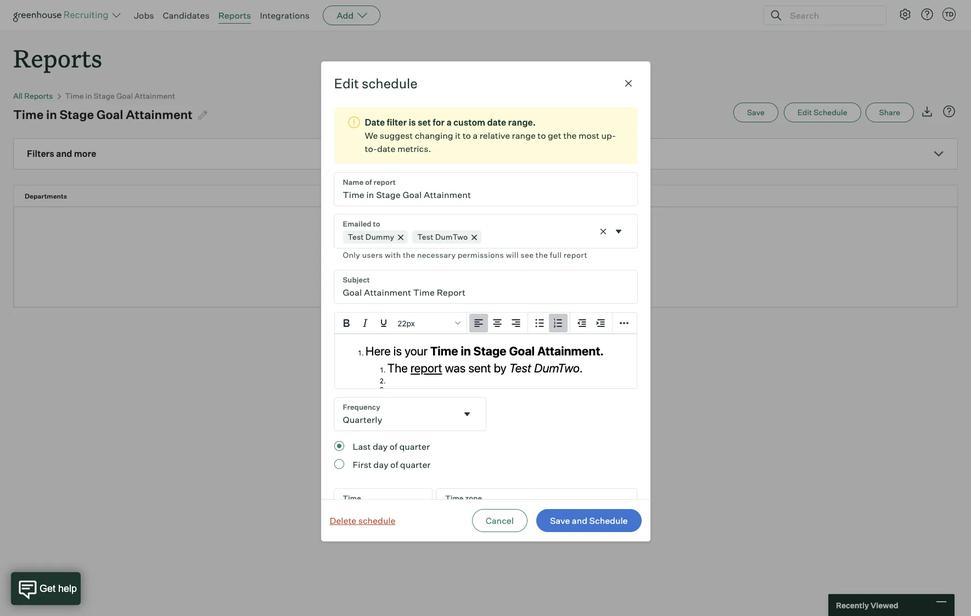 Task type: vqa. For each thing, say whether or not it's contained in the screenshot.
First's day
yes



Task type: describe. For each thing, give the bounding box(es) containing it.
schedule inside button
[[590, 516, 628, 527]]

jobs link
[[134, 10, 154, 21]]

cancel
[[486, 516, 514, 527]]

full
[[550, 251, 562, 260]]

22px toolbar
[[335, 313, 467, 335]]

is
[[409, 117, 416, 128]]

1 vertical spatial time in stage goal attainment
[[13, 107, 193, 122]]

for
[[433, 117, 445, 128]]

0 vertical spatial attainment
[[135, 91, 175, 101]]

candidates link
[[163, 10, 210, 21]]

no
[[457, 252, 469, 263]]

all
[[13, 91, 23, 101]]

22px
[[397, 319, 415, 328]]

recently
[[837, 601, 870, 611]]

data
[[471, 252, 489, 263]]

up-
[[602, 130, 616, 141]]

all reports
[[13, 91, 53, 101]]

0 vertical spatial stage
[[94, 91, 115, 101]]

share button
[[866, 103, 915, 123]]

custom
[[454, 117, 486, 128]]

to-
[[365, 144, 377, 155]]

date filter is set for a custom date range. we suggest changing it to a relative range to get the most up- to-date metrics.
[[365, 117, 616, 155]]

22px button
[[393, 314, 465, 333]]

and for filters
[[56, 148, 72, 159]]

permissions
[[458, 251, 504, 260]]

edit for edit schedule
[[798, 108, 813, 117]]

see
[[521, 251, 534, 260]]

day for first
[[374, 460, 389, 471]]

download image
[[921, 105, 935, 118]]

first
[[353, 460, 372, 471]]

quarter for first day of quarter
[[400, 460, 431, 471]]

delete schedule
[[330, 516, 396, 527]]

test dummy
[[348, 233, 395, 242]]

only users with the necessary permissions will see the full report
[[343, 251, 588, 260]]

0 vertical spatial time in stage goal attainment
[[65, 91, 175, 101]]

0 vertical spatial goal
[[117, 91, 133, 101]]

1 vertical spatial in
[[46, 107, 57, 122]]

range.
[[508, 117, 536, 128]]

td
[[945, 10, 954, 18]]

1 vertical spatial reports
[[13, 42, 102, 74]]

save button
[[734, 103, 779, 123]]

candidates
[[163, 10, 210, 21]]

test for test dumtwo
[[418, 233, 434, 242]]

integrations link
[[260, 10, 310, 21]]

users
[[362, 251, 383, 260]]

integrations
[[260, 10, 310, 21]]

day for last
[[373, 442, 388, 453]]

only
[[343, 251, 361, 260]]

quarter for last day of quarter
[[400, 442, 430, 453]]

3 toolbar from the left
[[571, 313, 613, 335]]

will
[[506, 251, 519, 260]]

1 horizontal spatial the
[[536, 251, 548, 260]]

last day of quarter
[[353, 442, 430, 453]]

most
[[579, 130, 600, 141]]

metrics.
[[398, 144, 431, 155]]

1 horizontal spatial a
[[473, 130, 478, 141]]

schedule for edit schedule
[[362, 75, 418, 92]]

greenhouse recruiting image
[[13, 9, 112, 22]]

of for first
[[391, 460, 399, 471]]

1 horizontal spatial time
[[65, 91, 84, 101]]

edit schedule
[[798, 108, 848, 117]]

more
[[74, 148, 96, 159]]

save and schedule button
[[537, 510, 642, 533]]

save for save and schedule
[[550, 516, 570, 527]]

filters
[[27, 148, 54, 159]]

configure image
[[899, 8, 913, 21]]



Task type: locate. For each thing, give the bounding box(es) containing it.
None field
[[334, 215, 638, 262], [334, 398, 486, 431], [334, 490, 432, 523], [437, 490, 638, 523], [334, 398, 486, 431], [334, 490, 432, 523], [437, 490, 638, 523]]

time in stage goal attainment link
[[65, 91, 175, 101]]

0 vertical spatial and
[[56, 148, 72, 159]]

None text field
[[334, 173, 638, 206]]

1 horizontal spatial and
[[572, 516, 588, 527]]

last
[[353, 442, 371, 453]]

0 vertical spatial reports
[[218, 10, 251, 21]]

test
[[348, 233, 364, 242], [418, 233, 434, 242]]

range
[[512, 130, 536, 141]]

1 horizontal spatial save
[[748, 108, 765, 117]]

0 vertical spatial time
[[65, 91, 84, 101]]

edit
[[334, 75, 359, 92], [798, 108, 813, 117]]

2 toolbar from the left
[[528, 313, 571, 335]]

test dumtwo
[[418, 233, 468, 242]]

td button
[[941, 5, 959, 23]]

toggle flyout image inside clear selection field
[[613, 226, 624, 237]]

1 horizontal spatial in
[[85, 91, 92, 101]]

filters and more
[[27, 148, 96, 159]]

of
[[390, 442, 398, 453], [391, 460, 399, 471]]

1 vertical spatial attainment
[[126, 107, 193, 122]]

0 vertical spatial edit
[[334, 75, 359, 92]]

1 vertical spatial time
[[13, 107, 44, 122]]

1 vertical spatial schedule
[[359, 516, 396, 527]]

schedule
[[814, 108, 848, 117], [590, 516, 628, 527]]

and inside button
[[572, 516, 588, 527]]

1 vertical spatial save
[[550, 516, 570, 527]]

schedule
[[362, 75, 418, 92], [359, 516, 396, 527]]

schedule inside button
[[359, 516, 396, 527]]

1 horizontal spatial date
[[488, 117, 507, 128]]

in
[[85, 91, 92, 101], [46, 107, 57, 122]]

changing
[[415, 130, 454, 141]]

save for save
[[748, 108, 765, 117]]

1 horizontal spatial toggle flyout image
[[613, 226, 624, 237]]

schedule right delete
[[359, 516, 396, 527]]

a right for
[[447, 117, 452, 128]]

close modal icon image
[[622, 77, 635, 90]]

quarter up first day of quarter
[[400, 442, 430, 453]]

cancel button
[[472, 510, 528, 533]]

time
[[65, 91, 84, 101], [13, 107, 44, 122]]

quarter down last day of quarter
[[400, 460, 431, 471]]

quarter
[[400, 442, 430, 453], [400, 460, 431, 471]]

none field containing test dummy
[[334, 215, 638, 262]]

0 horizontal spatial date
[[377, 144, 396, 155]]

of for last
[[390, 442, 398, 453]]

dumtwo
[[435, 233, 468, 242]]

0 horizontal spatial a
[[447, 117, 452, 128]]

Search text field
[[788, 7, 877, 23]]

schedule inside "button"
[[814, 108, 848, 117]]

1 vertical spatial a
[[473, 130, 478, 141]]

2 vertical spatial reports
[[24, 91, 53, 101]]

0 vertical spatial date
[[488, 117, 507, 128]]

0 horizontal spatial schedule
[[590, 516, 628, 527]]

add button
[[323, 5, 381, 25]]

reports
[[218, 10, 251, 21], [13, 42, 102, 74], [24, 91, 53, 101]]

and for save
[[572, 516, 588, 527]]

0 horizontal spatial the
[[403, 251, 416, 260]]

1 horizontal spatial to
[[538, 130, 546, 141]]

1 toolbar from the left
[[467, 313, 528, 335]]

1 vertical spatial toggle flyout image
[[462, 409, 473, 420]]

td button
[[943, 8, 956, 21]]

day right last
[[373, 442, 388, 453]]

0 vertical spatial save
[[748, 108, 765, 117]]

the
[[564, 130, 577, 141], [403, 251, 416, 260], [536, 251, 548, 260]]

0 vertical spatial quarter
[[400, 442, 430, 453]]

1 vertical spatial day
[[374, 460, 389, 471]]

delete
[[330, 516, 357, 527]]

1 horizontal spatial test
[[418, 233, 434, 242]]

recently viewed
[[837, 601, 899, 611]]

1 test from the left
[[348, 233, 364, 242]]

and
[[56, 148, 72, 159], [572, 516, 588, 527]]

edit schedule button
[[784, 103, 862, 123]]

time in stage goal attainment
[[65, 91, 175, 101], [13, 107, 193, 122]]

1 vertical spatial date
[[377, 144, 396, 155]]

stage
[[94, 91, 115, 101], [60, 107, 94, 122]]

save and schedule this report to revisit it! element
[[734, 103, 784, 123]]

dummy
[[366, 233, 395, 242]]

it
[[455, 130, 461, 141]]

1 vertical spatial quarter
[[400, 460, 431, 471]]

a down the custom
[[473, 130, 478, 141]]

of up first day of quarter
[[390, 442, 398, 453]]

0 horizontal spatial test
[[348, 233, 364, 242]]

reports down greenhouse recruiting image
[[13, 42, 102, 74]]

of down last day of quarter
[[391, 460, 399, 471]]

necessary
[[417, 251, 456, 260]]

save and schedule
[[550, 516, 628, 527]]

suggest
[[380, 130, 413, 141]]

reports link
[[218, 10, 251, 21]]

test up necessary
[[418, 233, 434, 242]]

none field clear selection
[[334, 215, 638, 262]]

edit inside "button"
[[798, 108, 813, 117]]

found
[[491, 252, 515, 263]]

0 vertical spatial toggle flyout image
[[613, 226, 624, 237]]

0 horizontal spatial to
[[463, 130, 471, 141]]

edit for edit schedule
[[334, 75, 359, 92]]

filter
[[387, 117, 407, 128]]

0 horizontal spatial save
[[550, 516, 570, 527]]

0 vertical spatial schedule
[[362, 75, 418, 92]]

we
[[365, 130, 378, 141]]

clear selection image
[[598, 226, 609, 237]]

1 horizontal spatial schedule
[[814, 108, 848, 117]]

reports right all
[[24, 91, 53, 101]]

save inside 'element'
[[748, 108, 765, 117]]

date down "suggest"
[[377, 144, 396, 155]]

1 horizontal spatial edit
[[798, 108, 813, 117]]

0 vertical spatial a
[[447, 117, 452, 128]]

time right all reports link
[[65, 91, 84, 101]]

schedule up filter
[[362, 75, 418, 92]]

to
[[463, 130, 471, 141], [538, 130, 546, 141]]

day right the first
[[374, 460, 389, 471]]

a
[[447, 117, 452, 128], [473, 130, 478, 141]]

day
[[373, 442, 388, 453], [374, 460, 389, 471]]

the inside date filter is set for a custom date range. we suggest changing it to a relative range to get the most up- to-date metrics.
[[564, 130, 577, 141]]

test up only
[[348, 233, 364, 242]]

toggle flyout image
[[613, 226, 624, 237], [462, 409, 473, 420]]

0 horizontal spatial in
[[46, 107, 57, 122]]

test for test dummy
[[348, 233, 364, 242]]

1 to from the left
[[463, 130, 471, 141]]

attainment
[[135, 91, 175, 101], [126, 107, 193, 122]]

the left the full
[[536, 251, 548, 260]]

share
[[880, 108, 901, 117]]

departments grid
[[14, 186, 958, 207]]

the right get
[[564, 130, 577, 141]]

0 horizontal spatial toggle flyout image
[[462, 409, 473, 420]]

time down all reports
[[13, 107, 44, 122]]

0 horizontal spatial edit
[[334, 75, 359, 92]]

to right the it
[[463, 130, 471, 141]]

add
[[337, 10, 354, 21]]

toolbar
[[467, 313, 528, 335], [528, 313, 571, 335], [571, 313, 613, 335]]

first day of quarter
[[353, 460, 431, 471]]

1 vertical spatial stage
[[60, 107, 94, 122]]

delete schedule button
[[328, 509, 398, 533]]

viewed
[[871, 601, 899, 611]]

no data found
[[457, 252, 515, 263]]

date
[[488, 117, 507, 128], [377, 144, 396, 155]]

2 horizontal spatial the
[[564, 130, 577, 141]]

save
[[748, 108, 765, 117], [550, 516, 570, 527]]

the right with at the left top of the page
[[403, 251, 416, 260]]

date
[[365, 117, 385, 128]]

relative
[[480, 130, 510, 141]]

jobs
[[134, 10, 154, 21]]

0 vertical spatial of
[[390, 442, 398, 453]]

goal
[[117, 91, 133, 101], [97, 107, 123, 122]]

2 to from the left
[[538, 130, 546, 141]]

1 vertical spatial of
[[391, 460, 399, 471]]

0 vertical spatial day
[[373, 442, 388, 453]]

0 horizontal spatial time
[[13, 107, 44, 122]]

edit schedule
[[334, 75, 418, 92]]

0 vertical spatial in
[[85, 91, 92, 101]]

date up relative
[[488, 117, 507, 128]]

schedule for delete schedule
[[359, 516, 396, 527]]

1 vertical spatial edit
[[798, 108, 813, 117]]

to left get
[[538, 130, 546, 141]]

get
[[548, 130, 562, 141]]

1 vertical spatial goal
[[97, 107, 123, 122]]

with
[[385, 251, 401, 260]]

None text field
[[334, 271, 638, 304], [334, 398, 457, 431], [334, 271, 638, 304], [334, 398, 457, 431]]

departments
[[25, 192, 67, 201]]

0 vertical spatial schedule
[[814, 108, 848, 117]]

1 vertical spatial and
[[572, 516, 588, 527]]

report
[[564, 251, 588, 260]]

0 horizontal spatial and
[[56, 148, 72, 159]]

set
[[418, 117, 431, 128]]

22px group
[[335, 313, 637, 335]]

reports right candidates
[[218, 10, 251, 21]]

2 test from the left
[[418, 233, 434, 242]]

1 vertical spatial schedule
[[590, 516, 628, 527]]

all reports link
[[13, 91, 53, 101]]

faq image
[[943, 105, 956, 118]]



